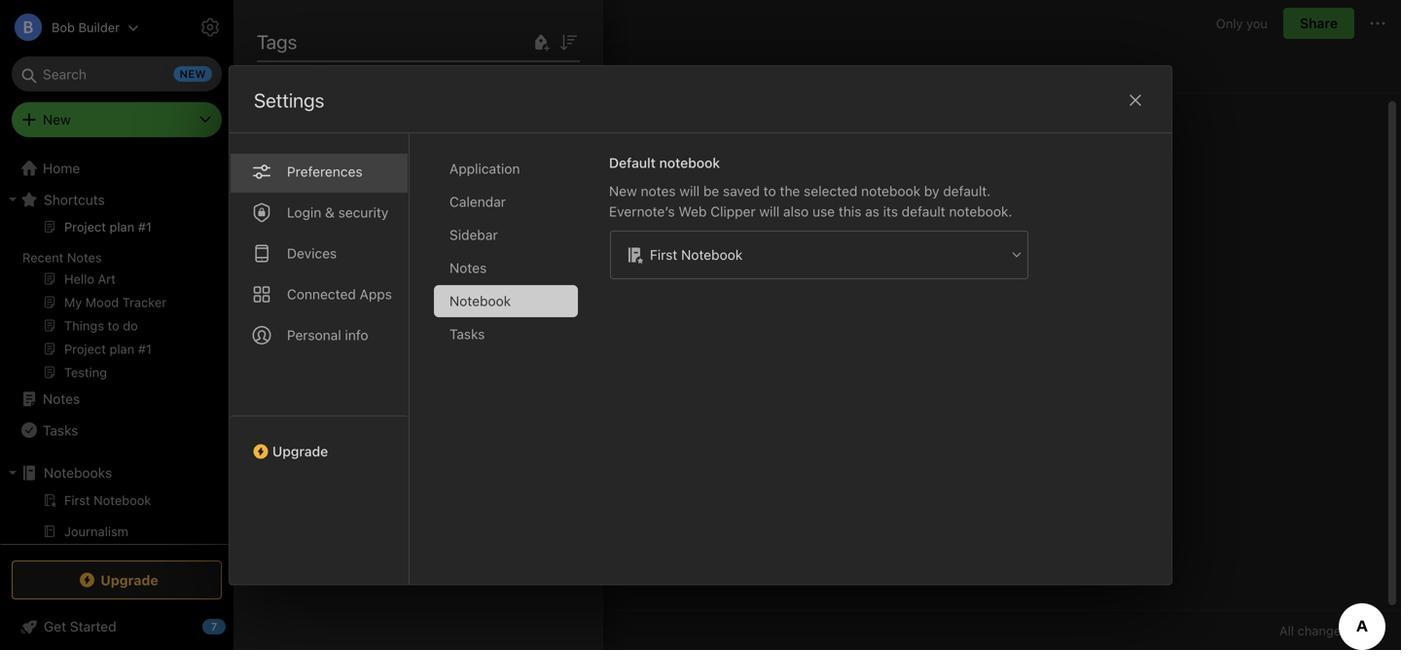 Task type: describe. For each thing, give the bounding box(es) containing it.
recent notes group
[[0, 215, 225, 391]]

selected
[[804, 183, 858, 199]]

2023
[[384, 60, 417, 76]]

only you
[[1217, 16, 1268, 30]]

new for new
[[43, 111, 71, 128]]

note window element
[[234, 0, 1402, 650]]

tasks inside tasks button
[[43, 422, 78, 438]]

group inside tree
[[0, 489, 225, 582]]

tasks button
[[0, 415, 225, 446]]

all changes saved
[[1280, 623, 1386, 638]]

notebooks
[[44, 465, 112, 481]]

shortcuts button
[[0, 184, 225, 215]]

sidebar
[[450, 227, 498, 243]]

first notebook
[[650, 247, 743, 263]]

shortcuts
[[44, 192, 105, 208]]

stores
[[280, 161, 322, 176]]

share button
[[1284, 8, 1355, 39]]

recent
[[22, 250, 64, 265]]

tasks inside tasks tab
[[450, 326, 485, 342]]

default.
[[944, 183, 991, 199]]

first
[[650, 247, 678, 263]]

new button
[[12, 102, 222, 137]]

application tab
[[434, 153, 578, 185]]

Note Editor text field
[[234, 93, 1402, 610]]

login
[[287, 204, 322, 220]]

calendar tab
[[434, 186, 578, 218]]

security
[[338, 204, 389, 220]]

use
[[813, 203, 835, 219]]

default
[[902, 203, 946, 219]]

new notes will be saved to the selected notebook by default. evernote's web clipper will also use this as its default notebook.
[[609, 183, 1013, 219]]

share
[[1300, 15, 1338, 31]]

upgrade button inside tab list
[[230, 415, 409, 467]]

personal info
[[287, 327, 369, 343]]

connected
[[287, 286, 356, 302]]

apps
[[360, 286, 392, 302]]

application
[[450, 160, 520, 176]]

upgrade for the left upgrade popup button
[[101, 572, 158, 588]]

connected apps
[[287, 286, 392, 302]]

notes inside group
[[67, 250, 102, 265]]

web
[[679, 203, 707, 219]]

its
[[884, 203, 898, 219]]

saved inside new notes will be saved to the selected notebook by default. evernote's web clipper will also use this as its default notebook.
[[723, 183, 760, 199]]

notes link
[[0, 384, 225, 415]]

add a reminder image
[[245, 619, 269, 642]]

login & security
[[287, 204, 389, 220]]

notebook inside tab
[[450, 293, 511, 309]]

be
[[704, 183, 720, 199]]

preferences
[[287, 163, 363, 179]]

home link
[[0, 153, 234, 184]]

evernote's
[[609, 203, 675, 219]]

1 vertical spatial will
[[760, 203, 780, 219]]

1,
[[371, 60, 381, 76]]

tab list containing application
[[434, 153, 594, 584]]

expand notebooks image
[[5, 465, 20, 481]]

)
[[338, 162, 343, 176]]

notebooks link
[[0, 458, 225, 489]]

Default notebook field
[[609, 230, 1030, 280]]

edited
[[280, 60, 319, 76]]

expand note image
[[247, 12, 271, 35]]

0
[[331, 162, 338, 176]]

upgrade for upgrade popup button within the tab list
[[273, 443, 328, 459]]

on
[[323, 60, 339, 76]]

tree containing home
[[0, 153, 234, 650]]



Task type: locate. For each thing, give the bounding box(es) containing it.
(
[[327, 162, 331, 176]]

tasks tab
[[434, 318, 578, 350]]

saved
[[723, 183, 760, 199], [1352, 623, 1386, 638]]

notebook up be
[[660, 155, 720, 171]]

all
[[1280, 623, 1295, 638]]

1 horizontal spatial upgrade
[[273, 443, 328, 459]]

None search field
[[25, 56, 208, 92]]

notebook inside field
[[681, 247, 743, 263]]

group
[[0, 489, 225, 582]]

tab list
[[230, 133, 410, 584], [434, 153, 594, 584]]

settings
[[254, 88, 324, 111]]

tab list containing preferences
[[230, 133, 410, 584]]

notes tab
[[434, 252, 578, 284]]

&
[[325, 204, 335, 220]]

tasks up notebooks
[[43, 422, 78, 438]]

1 horizontal spatial upgrade button
[[230, 415, 409, 467]]

you
[[1247, 16, 1268, 30]]

changes
[[1298, 623, 1348, 638]]

0 horizontal spatial notebook
[[660, 155, 720, 171]]

upgrade
[[273, 443, 328, 459], [101, 572, 158, 588]]

0 horizontal spatial notebook
[[450, 293, 511, 309]]

stores ( 0 )
[[280, 161, 343, 176]]

0 horizontal spatial upgrade
[[101, 572, 158, 588]]

to
[[764, 183, 777, 199]]

Find tags… text field
[[258, 84, 557, 110]]

1 vertical spatial upgrade button
[[12, 561, 222, 600]]

1 vertical spatial new
[[609, 183, 637, 199]]

1 horizontal spatial notebook
[[681, 247, 743, 263]]

0 horizontal spatial upgrade button
[[12, 561, 222, 600]]

1 horizontal spatial will
[[760, 203, 780, 219]]

notes
[[641, 183, 676, 199]]

saved inside note window element
[[1352, 623, 1386, 638]]

by
[[925, 183, 940, 199]]

nov
[[342, 60, 367, 76]]

new
[[43, 111, 71, 128], [609, 183, 637, 199]]

1 horizontal spatial saved
[[1352, 623, 1386, 638]]

default notebook
[[609, 155, 720, 171]]

this
[[839, 203, 862, 219]]

saved right changes
[[1352, 623, 1386, 638]]

clipper
[[711, 203, 756, 219]]

notebook down web
[[681, 247, 743, 263]]

notebook.
[[950, 203, 1013, 219]]

0 vertical spatial saved
[[723, 183, 760, 199]]

new inside new notes will be saved to the selected notebook by default. evernote's web clipper will also use this as its default notebook.
[[609, 183, 637, 199]]

tags
[[257, 30, 297, 53]]

0 horizontal spatial tasks
[[43, 422, 78, 438]]

sidebar tab
[[434, 219, 578, 251]]

0 horizontal spatial will
[[680, 183, 700, 199]]

new inside popup button
[[43, 111, 71, 128]]

info
[[345, 327, 369, 343]]

last edited on nov 1, 2023
[[249, 60, 417, 76]]

will
[[680, 183, 700, 199], [760, 203, 780, 219]]

recent notes
[[22, 250, 102, 265]]

the
[[780, 183, 801, 199]]

1 vertical spatial notebook
[[862, 183, 921, 199]]

notebook inside new notes will be saved to the selected notebook by default. evernote's web clipper will also use this as its default notebook.
[[862, 183, 921, 199]]

settings image
[[199, 16, 222, 39]]

new up home
[[43, 111, 71, 128]]

0 vertical spatial notebook
[[660, 155, 720, 171]]

notebook
[[681, 247, 743, 263], [450, 293, 511, 309]]

s
[[257, 189, 266, 206]]

will down to
[[760, 203, 780, 219]]

1 vertical spatial saved
[[1352, 623, 1386, 638]]

home
[[43, 160, 80, 176]]

add tag image
[[278, 619, 302, 642]]

will up web
[[680, 183, 700, 199]]

0 vertical spatial notebook
[[681, 247, 743, 263]]

0 vertical spatial upgrade button
[[230, 415, 409, 467]]

notes inside tab
[[450, 260, 487, 276]]

Search text field
[[25, 56, 208, 92]]

0 horizontal spatial tab list
[[230, 133, 410, 584]]

close image
[[1124, 88, 1148, 112]]

create new tag image
[[530, 31, 553, 54]]

new up evernote's
[[609, 183, 637, 199]]

1 horizontal spatial tasks
[[450, 326, 485, 342]]

personal
[[287, 327, 341, 343]]

devices
[[287, 245, 337, 261]]

1 vertical spatial notebook
[[450, 293, 511, 309]]

notes
[[67, 250, 102, 265], [450, 260, 487, 276], [43, 391, 80, 407]]

0 vertical spatial upgrade
[[273, 443, 328, 459]]

notes right 'recent'
[[67, 250, 102, 265]]

calendar
[[450, 194, 506, 210]]

1 vertical spatial upgrade
[[101, 572, 158, 588]]

0 horizontal spatial new
[[43, 111, 71, 128]]

notebook
[[660, 155, 720, 171], [862, 183, 921, 199]]

default
[[609, 155, 656, 171]]

tasks
[[450, 326, 485, 342], [43, 422, 78, 438]]

upgrade button
[[230, 415, 409, 467], [12, 561, 222, 600]]

1 vertical spatial tasks
[[43, 422, 78, 438]]

notes up tasks button
[[43, 391, 80, 407]]

0 vertical spatial tasks
[[450, 326, 485, 342]]

1 horizontal spatial new
[[609, 183, 637, 199]]

0 horizontal spatial saved
[[723, 183, 760, 199]]

0 vertical spatial will
[[680, 183, 700, 199]]

as
[[866, 203, 880, 219]]

tasks down notebook tab
[[450, 326, 485, 342]]

0 vertical spatial new
[[43, 111, 71, 128]]

also
[[784, 203, 809, 219]]

new for new notes will be saved to the selected notebook by default. evernote's web clipper will also use this as its default notebook.
[[609, 183, 637, 199]]

notes down sidebar
[[450, 260, 487, 276]]

last
[[249, 60, 276, 76]]

upgrade inside tab list
[[273, 443, 328, 459]]

only
[[1217, 16, 1244, 30]]

notebook up its
[[862, 183, 921, 199]]

1 horizontal spatial tab list
[[434, 153, 594, 584]]

s row group
[[257, 117, 596, 210]]

notebook tab
[[434, 285, 578, 317]]

tree
[[0, 153, 234, 650]]

notebook down "notes" tab
[[450, 293, 511, 309]]

saved up clipper
[[723, 183, 760, 199]]

1 horizontal spatial notebook
[[862, 183, 921, 199]]



Task type: vqa. For each thing, say whether or not it's contained in the screenshot.
Trash
no



